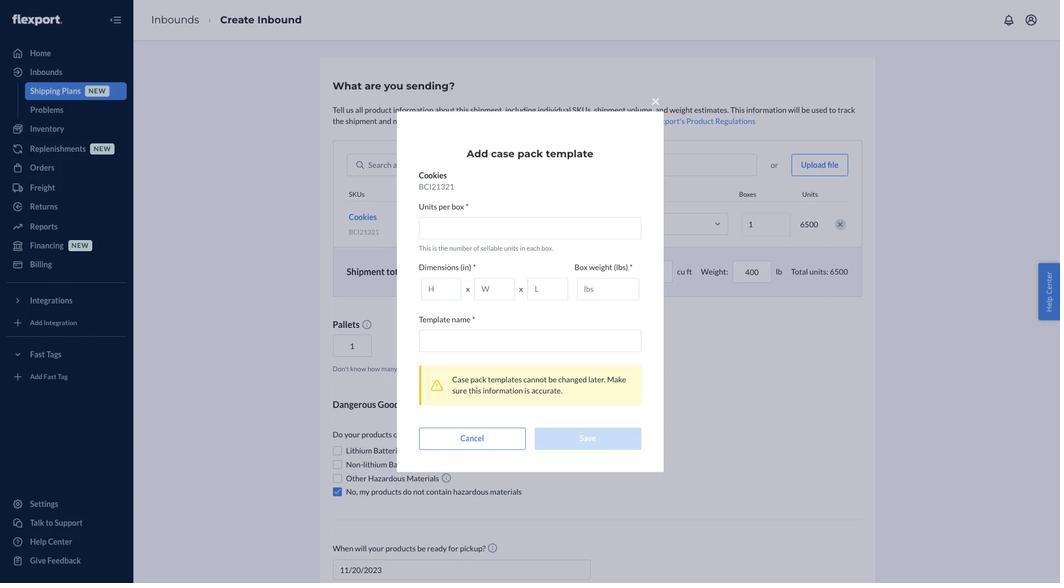 Task type: vqa. For each thing, say whether or not it's contained in the screenshot.
the rightmost A
no



Task type: locate. For each thing, give the bounding box(es) containing it.
problems
[[30, 105, 63, 115]]

new up orders link
[[94, 145, 111, 153]]

be
[[802, 105, 810, 115], [549, 375, 557, 384]]

0 vertical spatial be
[[802, 105, 810, 115]]

know
[[350, 365, 366, 373]]

sending?
[[406, 80, 455, 92]]

1 vertical spatial is
[[525, 386, 530, 395]]

1 vertical spatial to
[[459, 116, 467, 126]]

1 vertical spatial bci21321
[[349, 228, 379, 236]]

add for add case pack template
[[467, 148, 488, 160]]

upload file
[[801, 160, 839, 170]]

the
[[333, 116, 344, 126], [439, 244, 448, 252]]

give
[[30, 556, 46, 566]]

0 horizontal spatial cu
[[436, 267, 444, 277]]

home
[[30, 48, 51, 58]]

1 horizontal spatial is
[[525, 386, 530, 395]]

1 vertical spatial or
[[419, 365, 426, 373]]

and down product
[[379, 116, 392, 126]]

units for units
[[803, 190, 818, 199]]

1 horizontal spatial the
[[439, 244, 448, 252]]

lbs number field
[[577, 278, 639, 300]]

1 vertical spatial units
[[419, 202, 437, 211]]

talk to support
[[30, 518, 83, 528]]

don't
[[333, 365, 349, 373]]

is up dimensions
[[433, 244, 437, 252]]

1 vertical spatial 6500
[[830, 267, 848, 277]]

pack down cargo?
[[471, 375, 487, 384]]

.
[[532, 365, 533, 373]]

0 vertical spatial the
[[333, 116, 344, 126]]

sending
[[427, 365, 450, 373]]

information up notify
[[393, 105, 434, 115]]

pack
[[518, 148, 543, 160], [471, 375, 487, 384]]

totals
[[387, 266, 409, 277]]

help center inside help center button
[[1045, 272, 1055, 312]]

cookies inside cookies bci21321
[[419, 171, 447, 180]]

1 horizontal spatial inbounds
[[151, 14, 199, 26]]

add left case
[[467, 148, 488, 160]]

no, my products do not contain hazardous materials
[[346, 487, 522, 497]]

tag
[[58, 373, 68, 381]]

sellable
[[481, 244, 503, 252]]

1 horizontal spatial or
[[771, 160, 779, 170]]

this up regulations
[[731, 105, 745, 115]]

help center
[[1045, 272, 1055, 312], [30, 537, 72, 547]]

None number field
[[419, 217, 642, 239]]

0 horizontal spatial cookies
[[349, 213, 377, 222]]

x
[[466, 285, 470, 294], [519, 285, 523, 294]]

cu for cu ft
[[678, 267, 685, 277]]

weight right box
[[589, 263, 613, 272]]

2 horizontal spatial 0 text field
[[733, 261, 772, 283]]

2 horizontal spatial to
[[830, 105, 837, 115]]

1 vertical spatial the
[[439, 244, 448, 252]]

financing
[[30, 241, 64, 250]]

units
[[803, 190, 818, 199], [419, 202, 437, 211]]

help center inside help center link
[[30, 537, 72, 547]]

box
[[575, 263, 588, 272]]

row containing cookies
[[347, 201, 848, 247]]

in
[[520, 244, 526, 252]]

this inside tell us all product information about this shipment, including individual skus, shipment volume, and weight estimates. this information will be used to track the shipment and notify us with what to expect from your supplier. products must comply with
[[457, 105, 469, 115]]

bci21321 up units per box *
[[419, 182, 454, 191]]

0 horizontal spatial pack
[[471, 375, 487, 384]]

shipment down all
[[346, 116, 377, 126]]

this up what
[[457, 105, 469, 115]]

x right w number field
[[519, 285, 523, 294]]

bci21321 inside × document
[[419, 182, 454, 191]]

create inbound link
[[220, 14, 302, 26]]

2 horizontal spatial information
[[747, 105, 787, 115]]

new right plans
[[89, 87, 106, 95]]

1 horizontal spatial pack
[[518, 148, 543, 160]]

do
[[403, 487, 412, 497]]

add inside × document
[[467, 148, 488, 160]]

us
[[346, 105, 354, 115], [415, 116, 422, 126]]

add for add integration
[[30, 319, 42, 327]]

center
[[1045, 272, 1055, 294], [48, 537, 72, 547]]

this inside tell us all product information about this shipment, including individual skus, shipment volume, and weight estimates. this information will be used to track the shipment and notify us with what to expect from your supplier. products must comply with
[[731, 105, 745, 115]]

1 vertical spatial this
[[419, 244, 431, 252]]

1 vertical spatial help center
[[30, 537, 72, 547]]

dimensions
[[419, 263, 459, 272]]

bci21321
[[419, 182, 454, 191], [349, 228, 379, 236]]

0 vertical spatial fast
[[30, 350, 45, 359]]

0 vertical spatial center
[[1045, 272, 1055, 294]]

us right notify
[[415, 116, 422, 126]]

1 horizontal spatial cu
[[678, 267, 685, 277]]

is
[[433, 244, 437, 252], [525, 386, 530, 395]]

including
[[506, 105, 536, 115]]

bci21321 inside "row"
[[349, 228, 379, 236]]

1 vertical spatial add
[[30, 319, 42, 327]]

1 horizontal spatial center
[[1045, 272, 1055, 294]]

cu left the ft/lb
[[436, 267, 444, 277]]

information inside case pack templates cannot be changed later. make sure this information is accurate.
[[483, 386, 523, 395]]

0 vertical spatial cookies
[[419, 171, 447, 180]]

add fast tag link
[[7, 368, 127, 386]]

add integration
[[30, 319, 77, 327]]

materials
[[490, 487, 522, 497]]

0 text field left lb
[[733, 261, 772, 283]]

0 vertical spatial help center
[[1045, 272, 1055, 312]]

0 horizontal spatial is
[[433, 244, 437, 252]]

1 horizontal spatial us
[[415, 116, 422, 126]]

cookies down skus
[[349, 213, 377, 222]]

the inside tell us all product information about this shipment, including individual skus, shipment volume, and weight estimates. this information will be used to track the shipment and notify us with what to expect from your supplier. products must comply with
[[333, 116, 344, 126]]

products
[[558, 116, 588, 126]]

(lbs)
[[614, 263, 629, 272]]

1 vertical spatial inbounds link
[[7, 63, 127, 81]]

weight
[[670, 105, 693, 115], [589, 263, 613, 272]]

6500
[[801, 220, 819, 229], [830, 267, 848, 277]]

2 vertical spatial to
[[46, 518, 53, 528]]

save
[[580, 434, 596, 443]]

batteries up other hazardous materials on the left bottom
[[389, 460, 420, 470]]

billing
[[30, 260, 52, 269]]

1 horizontal spatial 6500
[[830, 267, 848, 277]]

1 horizontal spatial weight
[[670, 105, 693, 115]]

1 horizontal spatial bci21321
[[419, 182, 454, 191]]

batteries
[[374, 446, 405, 456], [389, 460, 420, 470]]

0 vertical spatial 6500
[[801, 220, 819, 229]]

cookies up units per box *
[[419, 171, 447, 180]]

Number of boxes number field
[[742, 213, 791, 236]]

with down the about
[[424, 116, 439, 126]]

0 vertical spatial units
[[803, 190, 818, 199]]

be inside case pack templates cannot be changed later. make sure this information is accurate.
[[549, 375, 557, 384]]

cargo?
[[468, 365, 487, 373]]

L number field
[[528, 278, 568, 300]]

flexport's product regulations button
[[651, 116, 756, 127]]

fast left tag
[[44, 373, 56, 381]]

or right pallets
[[419, 365, 426, 373]]

materials
[[407, 474, 439, 483]]

to right used
[[830, 105, 837, 115]]

2 cu from the left
[[678, 267, 685, 277]]

0 text field down pallets
[[333, 335, 372, 357]]

file
[[828, 160, 839, 170]]

1 vertical spatial batteries
[[389, 460, 420, 470]]

units inside × document
[[419, 202, 437, 211]]

add integration link
[[7, 314, 127, 332]]

0 horizontal spatial help center
[[30, 537, 72, 547]]

must
[[590, 116, 607, 126]]

* right name
[[472, 315, 475, 324]]

0 horizontal spatial weight
[[589, 263, 613, 272]]

save button
[[535, 428, 642, 450]]

0 vertical spatial us
[[346, 105, 354, 115]]

us left all
[[346, 105, 354, 115]]

1 horizontal spatial units
[[803, 190, 818, 199]]

2 vertical spatial add
[[30, 373, 42, 381]]

0 horizontal spatial 6500
[[801, 220, 819, 229]]

1 horizontal spatial 0 text field
[[634, 261, 673, 283]]

0 vertical spatial to
[[830, 105, 837, 115]]

* right box
[[466, 202, 469, 211]]

be right will
[[802, 105, 810, 115]]

0 horizontal spatial to
[[46, 518, 53, 528]]

supplier.
[[527, 116, 556, 126]]

talk to support button
[[7, 514, 127, 532]]

new down reports link
[[72, 242, 89, 250]]

individual
[[538, 105, 571, 115]]

1 vertical spatial weight
[[589, 263, 613, 272]]

0 vertical spatial this
[[731, 105, 745, 115]]

cookies inside "row"
[[349, 213, 377, 222]]

0 vertical spatial pack
[[518, 148, 543, 160]]

units left per
[[419, 202, 437, 211]]

cu left ft
[[678, 267, 685, 277]]

loose
[[451, 365, 467, 373]]

cu ft/lb
[[436, 267, 460, 277]]

0 vertical spatial inbounds
[[151, 14, 199, 26]]

this up dimensions
[[419, 244, 431, 252]]

orders link
[[7, 159, 127, 177]]

close navigation image
[[109, 13, 122, 27]]

flexport logo image
[[12, 14, 62, 25]]

1 vertical spatial inbounds
[[30, 67, 62, 77]]

this right sure
[[469, 386, 482, 395]]

1 cu from the left
[[436, 267, 444, 277]]

1 horizontal spatial cookies
[[419, 171, 447, 180]]

total units: 6500
[[792, 267, 848, 277]]

units per box *
[[419, 202, 469, 211]]

1 vertical spatial us
[[415, 116, 422, 126]]

the left number
[[439, 244, 448, 252]]

0 vertical spatial help
[[1045, 296, 1055, 312]]

0 vertical spatial is
[[433, 244, 437, 252]]

batteries up non-lithium batteries at the left bottom of page
[[374, 446, 405, 456]]

shipment totals
[[347, 266, 409, 277]]

H number field
[[421, 278, 462, 300]]

be up 'accurate.'
[[549, 375, 557, 384]]

None radio
[[469, 268, 478, 277]]

1 horizontal spatial x
[[519, 285, 523, 294]]

expect
[[468, 116, 491, 126]]

0 horizontal spatial the
[[333, 116, 344, 126]]

1 horizontal spatial this
[[731, 105, 745, 115]]

pack inside case pack templates cannot be changed later. make sure this information is accurate.
[[471, 375, 487, 384]]

add down fast tags
[[30, 373, 42, 381]]

shipment up comply
[[594, 105, 626, 115]]

11/20/2023
[[340, 566, 382, 575]]

orders
[[30, 163, 55, 172]]

1 vertical spatial help
[[30, 537, 47, 547]]

information down templates
[[483, 386, 523, 395]]

2 vertical spatial new
[[72, 242, 89, 250]]

1 horizontal spatial information
[[483, 386, 523, 395]]

bci21321 down cookies link
[[349, 228, 379, 236]]

billing link
[[7, 256, 127, 274]]

give feedback button
[[7, 552, 127, 570]]

1 vertical spatial new
[[94, 145, 111, 153]]

to right what
[[459, 116, 467, 126]]

add left integration
[[30, 319, 42, 327]]

0 horizontal spatial be
[[549, 375, 557, 384]]

1 vertical spatial this
[[469, 386, 482, 395]]

0 vertical spatial inbounds link
[[151, 14, 199, 26]]

× document
[[397, 89, 664, 472]]

upload file button
[[792, 154, 848, 176]]

row
[[347, 201, 848, 247]]

or left 'upload'
[[771, 160, 779, 170]]

units down 'upload'
[[803, 190, 818, 199]]

None radio
[[423, 268, 432, 277]]

upload
[[801, 160, 827, 170]]

0 text field
[[634, 261, 673, 283], [733, 261, 772, 283], [333, 335, 372, 357]]

pallets
[[399, 365, 418, 373]]

give feedback
[[30, 556, 81, 566]]

with down volume,
[[635, 116, 650, 126]]

fast left tags
[[30, 350, 45, 359]]

0 horizontal spatial and
[[379, 116, 392, 126]]

inbounds inside breadcrumbs navigation
[[151, 14, 199, 26]]

0 horizontal spatial x
[[466, 285, 470, 294]]

1 vertical spatial shipment
[[346, 116, 377, 126]]

0 horizontal spatial 0 text field
[[333, 335, 372, 357]]

0 horizontal spatial or
[[419, 365, 426, 373]]

×
[[651, 91, 660, 110]]

1 horizontal spatial and
[[656, 105, 668, 115]]

0 vertical spatial this
[[457, 105, 469, 115]]

the down tell at the left of page
[[333, 116, 344, 126]]

0 vertical spatial new
[[89, 87, 106, 95]]

1 horizontal spatial with
[[635, 116, 650, 126]]

0 horizontal spatial shipment
[[346, 116, 377, 126]]

be inside tell us all product information about this shipment, including individual skus, shipment volume, and weight estimates. this information will be used to track the shipment and notify us with what to expect from your supplier. products must comply with
[[802, 105, 810, 115]]

1 vertical spatial pack
[[471, 375, 487, 384]]

information left will
[[747, 105, 787, 115]]

None checkbox
[[333, 488, 342, 497]]

1 horizontal spatial help center
[[1045, 272, 1055, 312]]

1 horizontal spatial to
[[459, 116, 467, 126]]

to right talk
[[46, 518, 53, 528]]

and up the flexport's
[[656, 105, 668, 115]]

0 vertical spatial bci21321
[[419, 182, 454, 191]]

6500 right number of boxes number field
[[801, 220, 819, 229]]

lb
[[776, 267, 783, 277]]

accurate.
[[532, 386, 563, 395]]

inbound
[[258, 14, 302, 26]]

this
[[731, 105, 745, 115], [419, 244, 431, 252]]

x down (in)
[[466, 285, 470, 294]]

cookies link
[[349, 213, 377, 222]]

None checkbox
[[333, 446, 342, 455], [333, 460, 342, 469], [333, 474, 342, 483], [333, 446, 342, 455], [333, 460, 342, 469], [333, 474, 342, 483]]

0 horizontal spatial this
[[419, 244, 431, 252]]

help inside button
[[1045, 296, 1055, 312]]

pack right case
[[518, 148, 543, 160]]

0 vertical spatial shipment
[[594, 105, 626, 115]]

0 text field left cu ft on the right of the page
[[634, 261, 673, 283]]

* right '(lbs)'
[[630, 263, 633, 272]]

returns
[[30, 202, 58, 211]]

is inside case pack templates cannot be changed later. make sure this information is accurate.
[[525, 386, 530, 395]]

weight up the flexport's
[[670, 105, 693, 115]]

0 vertical spatial weight
[[670, 105, 693, 115]]

6500 right "units:"
[[830, 267, 848, 277]]

tell
[[333, 105, 345, 115]]

case
[[452, 375, 469, 384]]

1 vertical spatial cookies
[[349, 213, 377, 222]]

is down cannot
[[525, 386, 530, 395]]

tags
[[46, 350, 62, 359]]

0 horizontal spatial bci21321
[[349, 228, 379, 236]]

add case pack template
[[467, 148, 594, 160]]

None text field
[[419, 330, 642, 352]]

new
[[89, 87, 106, 95], [94, 145, 111, 153], [72, 242, 89, 250]]

0 horizontal spatial information
[[393, 105, 434, 115]]

1 vertical spatial fast
[[44, 373, 56, 381]]

are
[[365, 80, 382, 92]]

1 vertical spatial center
[[48, 537, 72, 547]]

1 horizontal spatial shipment
[[594, 105, 626, 115]]

case pack templates cannot be changed later. make sure this information is accurate.
[[452, 375, 626, 395]]

fast
[[30, 350, 45, 359], [44, 373, 56, 381]]



Task type: describe. For each thing, give the bounding box(es) containing it.
fast inside dropdown button
[[30, 350, 45, 359]]

cancel
[[461, 434, 484, 443]]

what are you sending?
[[333, 80, 455, 92]]

product
[[365, 105, 392, 115]]

don't know how many pallets or sending loose cargo? estimate count .
[[333, 365, 533, 373]]

template
[[419, 315, 451, 324]]

help center link
[[7, 533, 127, 551]]

shipping
[[30, 86, 60, 96]]

template name *
[[419, 315, 475, 324]]

estimate count button
[[488, 364, 532, 374]]

0 horizontal spatial center
[[48, 537, 72, 547]]

count
[[515, 365, 532, 373]]

non-lithium batteries
[[346, 460, 422, 470]]

the inside × document
[[439, 244, 448, 252]]

1 x from the left
[[466, 285, 470, 294]]

contain
[[426, 487, 452, 497]]

this inside case pack templates cannot be changed later. make sure this information is accurate.
[[469, 386, 482, 395]]

cannot
[[524, 375, 547, 384]]

new for shipping plans
[[89, 87, 106, 95]]

2 x from the left
[[519, 285, 523, 294]]

product
[[687, 116, 714, 126]]

returns link
[[7, 198, 127, 216]]

not
[[413, 487, 425, 497]]

reports link
[[7, 218, 127, 236]]

skus
[[349, 190, 365, 199]]

0 vertical spatial batteries
[[374, 446, 405, 456]]

boxes
[[739, 190, 757, 199]]

0 horizontal spatial inbounds link
[[7, 63, 127, 81]]

how
[[368, 365, 380, 373]]

estimate
[[488, 365, 514, 373]]

about
[[435, 105, 455, 115]]

to inside button
[[46, 518, 53, 528]]

volume,
[[628, 105, 654, 115]]

cookies for cookies
[[349, 213, 377, 222]]

0 horizontal spatial us
[[346, 105, 354, 115]]

2 with from the left
[[635, 116, 650, 126]]

1 with from the left
[[424, 116, 439, 126]]

center inside button
[[1045, 272, 1055, 294]]

flexport's
[[651, 116, 685, 126]]

per
[[439, 202, 450, 211]]

goods
[[378, 400, 403, 410]]

lithium batteries
[[346, 446, 407, 456]]

0 horizontal spatial help
[[30, 537, 47, 547]]

0 horizontal spatial inbounds
[[30, 67, 62, 77]]

regulations
[[716, 116, 756, 126]]

create inbound
[[220, 14, 302, 26]]

dangerous
[[333, 400, 376, 410]]

feedback
[[47, 556, 81, 566]]

0 vertical spatial or
[[771, 160, 779, 170]]

your
[[510, 116, 526, 126]]

cu ft
[[678, 267, 693, 277]]

hazardous
[[368, 474, 405, 483]]

dimensions (in) *
[[419, 263, 476, 272]]

add for add fast tag
[[30, 373, 42, 381]]

changed
[[559, 375, 587, 384]]

units:
[[810, 267, 829, 277]]

0 text field for lb
[[733, 261, 772, 283]]

* right (in)
[[473, 263, 476, 272]]

none text field inside × document
[[419, 330, 642, 352]]

weight inside tell us all product information about this shipment, including individual skus, shipment volume, and weight estimates. this information will be used to track the shipment and notify us with what to expect from your supplier. products must comply with
[[670, 105, 693, 115]]

name
[[452, 315, 471, 324]]

of
[[474, 244, 480, 252]]

this is the number of sellable units in each box.
[[419, 244, 554, 252]]

this inside × document
[[419, 244, 431, 252]]

products
[[371, 487, 402, 497]]

notify
[[393, 116, 413, 126]]

ft/lb
[[446, 267, 460, 277]]

1 vertical spatial and
[[379, 116, 392, 126]]

units for units per box *
[[419, 202, 437, 211]]

0 text field for cu ft
[[634, 261, 673, 283]]

breadcrumbs navigation
[[142, 4, 311, 36]]

make
[[607, 375, 626, 384]]

templates
[[488, 375, 522, 384]]

shipment,
[[471, 105, 504, 115]]

problems link
[[25, 101, 127, 119]]

all
[[355, 105, 363, 115]]

new for replenishments
[[94, 145, 111, 153]]

cookies for cookies bci21321
[[419, 171, 447, 180]]

my
[[360, 487, 370, 497]]

what
[[333, 80, 362, 92]]

box.
[[542, 244, 554, 252]]

box
[[452, 202, 464, 211]]

number
[[450, 244, 472, 252]]

freight link
[[7, 179, 127, 197]]

lithium
[[346, 446, 372, 456]]

total
[[792, 267, 809, 277]]

pallets
[[333, 319, 362, 330]]

dangerous goods
[[333, 400, 403, 410]]

ft
[[687, 267, 693, 277]]

freight
[[30, 183, 55, 192]]

search image
[[356, 161, 364, 169]]

used
[[812, 105, 828, 115]]

weight inside × document
[[589, 263, 613, 272]]

new for financing
[[72, 242, 89, 250]]

0 vertical spatial and
[[656, 105, 668, 115]]

other hazardous materials
[[346, 474, 441, 483]]

units
[[504, 244, 519, 252]]

W number field
[[475, 278, 515, 300]]

cu for cu ft/lb
[[436, 267, 444, 277]]

track
[[838, 105, 856, 115]]

home link
[[7, 44, 127, 62]]

skus,
[[573, 105, 593, 115]]

shipment
[[347, 266, 385, 277]]

case
[[491, 148, 515, 160]]

fast tags
[[30, 350, 62, 359]]

cookies bci21321
[[419, 171, 454, 191]]

tell us all product information about this shipment, including individual skus, shipment volume, and weight estimates. this information will be used to track the shipment and notify us with what to expect from your supplier. products must comply with
[[333, 105, 856, 126]]

template
[[546, 148, 594, 160]]

1 horizontal spatial inbounds link
[[151, 14, 199, 26]]



